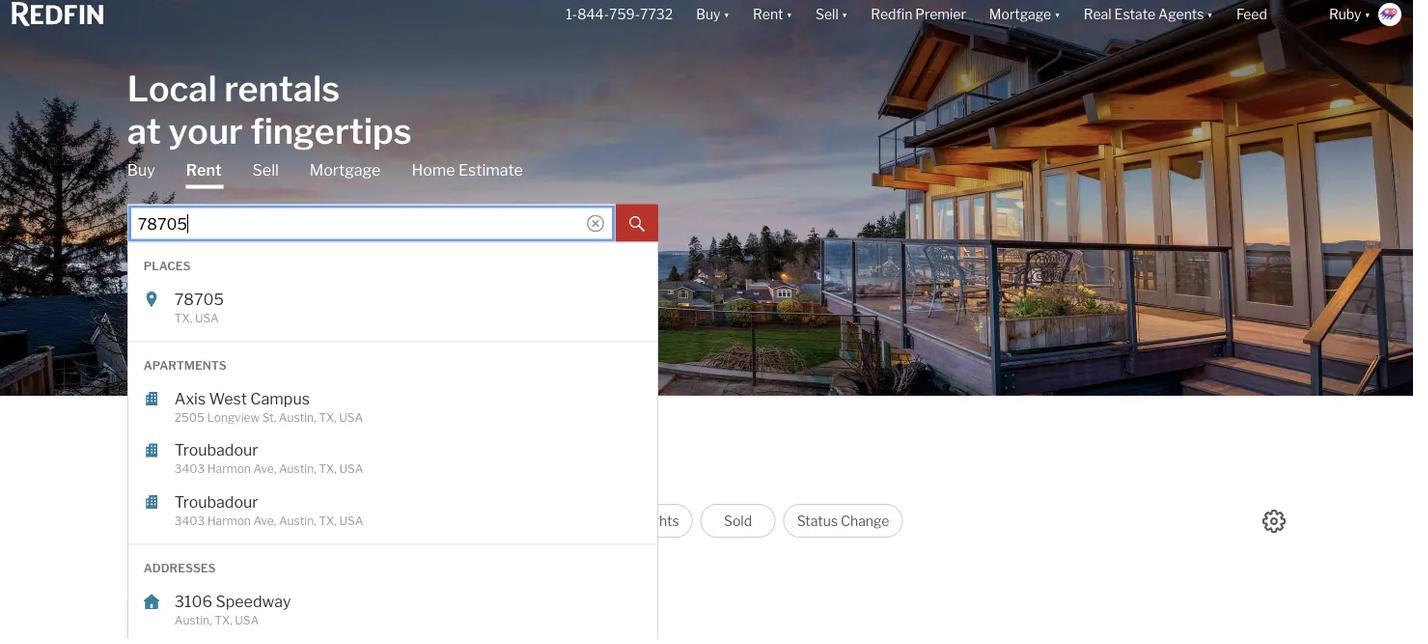 Task type: describe. For each thing, give the bounding box(es) containing it.
axis west campus 2505 longview st, austin, tx, usa
[[175, 390, 363, 425]]

tab list containing buy
[[127, 160, 658, 639]]

home estimate
[[412, 161, 523, 180]]

new
[[234, 513, 263, 530]]

7732
[[640, 7, 673, 23]]

real estate agents ▾ button
[[1073, 0, 1226, 44]]

st,
[[262, 411, 276, 425]]

tx, up favorites
[[319, 463, 337, 477]]

sell ▾ button
[[804, 0, 860, 44]]

search input image
[[587, 215, 604, 233]]

previous updates
[[128, 556, 304, 582]]

redfin
[[871, 7, 913, 23]]

buy for buy
[[127, 161, 155, 180]]

844-
[[578, 7, 609, 23]]

places
[[144, 260, 191, 274]]

2505
[[175, 411, 205, 425]]

▾ for buy ▾
[[724, 7, 730, 23]]

759-
[[609, 7, 640, 23]]

rent ▾ button
[[753, 0, 793, 44]]

mortgage link
[[310, 160, 381, 182]]

1 troubadour 3403 harmon ave, austin, tx, usa from the top
[[175, 441, 364, 477]]

Sold radio
[[701, 505, 776, 538]]

1 ave, from the top
[[253, 463, 277, 477]]

mortgage ▾ button
[[978, 0, 1073, 44]]

insights
[[629, 513, 680, 530]]

fingertips
[[251, 110, 412, 153]]

1 troubadour link from the top
[[175, 441, 600, 461]]

usa inside axis west campus 2505 longview st, austin, tx, usa
[[339, 411, 363, 425]]

austin, inside 3106 speedway austin, tx, usa
[[175, 614, 212, 628]]

clear input button
[[587, 215, 604, 233]]

buy link
[[127, 160, 155, 182]]

ruby
[[1330, 7, 1362, 23]]

tx, inside 3106 speedway austin, tx, usa
[[215, 614, 233, 628]]

2 troubadour link from the top
[[175, 493, 600, 512]]

1-
[[566, 7, 578, 23]]

home estimate link
[[412, 160, 523, 182]]

mortgage ▾
[[990, 7, 1061, 23]]

longview
[[207, 411, 260, 425]]

mortgage for mortgage
[[310, 161, 381, 180]]

option group containing all
[[127, 505, 904, 538]]

sell ▾ button
[[816, 0, 848, 44]]

2 ave, from the top
[[253, 514, 277, 528]]

1 harmon from the top
[[207, 463, 251, 477]]

buy for buy ▾
[[697, 7, 721, 23]]

change
[[841, 513, 890, 530]]

mortgage for mortgage ▾
[[990, 7, 1052, 23]]

feed button
[[1226, 0, 1318, 44]]

Insights radio
[[616, 505, 693, 538]]

▾ for sell ▾
[[842, 7, 848, 23]]

status change
[[797, 513, 890, 530]]

new
[[145, 613, 169, 624]]

all
[[157, 513, 174, 530]]

premier
[[916, 7, 967, 23]]

sold
[[724, 513, 752, 530]]

previous
[[128, 556, 217, 582]]

tx, right new radio
[[319, 514, 337, 528]]

▾ for rent ▾
[[787, 7, 793, 23]]

rent for rent ▾
[[753, 7, 784, 23]]

updates
[[222, 556, 304, 582]]

real
[[1084, 7, 1112, 23]]

5 ▾ from the left
[[1208, 7, 1214, 23]]

Open House radio
[[505, 505, 608, 538]]

troubadour for 1st 'troubadour' link from the top
[[175, 441, 258, 460]]

2 3403 from the top
[[175, 514, 205, 528]]

status
[[797, 513, 838, 530]]

agents
[[1159, 7, 1205, 23]]

3106 speedway austin, tx, usa
[[175, 593, 291, 628]]

78705
[[175, 290, 224, 309]]

local rentals at your fingertips
[[127, 68, 412, 153]]

photo of 2450 wickersham ln #1921, austin, tx 78741 image
[[128, 600, 499, 639]]

speedway
[[216, 593, 291, 611]]

78705 tx, usa
[[175, 290, 224, 325]]

1-844-759-7732
[[566, 7, 673, 23]]



Task type: vqa. For each thing, say whether or not it's contained in the screenshot.
bottom the Redfin
no



Task type: locate. For each thing, give the bounding box(es) containing it.
harmon down longview
[[207, 463, 251, 477]]

buy ▾ button
[[697, 0, 730, 44]]

0 vertical spatial feed
[[1237, 7, 1268, 23]]

usa inside 78705 tx, usa
[[195, 311, 219, 325]]

user photo image
[[1379, 3, 1402, 27]]

0 horizontal spatial mortgage
[[310, 161, 381, 180]]

ave,
[[253, 463, 277, 477], [253, 514, 277, 528]]

troubadour
[[175, 441, 258, 460], [175, 493, 258, 512]]

▾ left real
[[1055, 7, 1061, 23]]

1 horizontal spatial feed
[[1237, 7, 1268, 23]]

troubadour down longview
[[175, 441, 258, 460]]

rent for rent
[[186, 161, 222, 180]]

0 vertical spatial rent
[[753, 7, 784, 23]]

austin,
[[279, 411, 316, 425], [279, 463, 317, 477], [279, 514, 317, 528], [175, 614, 212, 628]]

sell inside dropdown button
[[816, 7, 839, 23]]

tx,
[[175, 311, 192, 325], [319, 411, 337, 425], [319, 463, 337, 477], [319, 514, 337, 528], [215, 614, 233, 628]]

2 ▾ from the left
[[787, 7, 793, 23]]

1 3403 from the top
[[175, 463, 205, 477]]

tx, down speedway in the bottom left of the page
[[215, 614, 233, 628]]

Price Change radio
[[386, 505, 497, 538]]

6 ▾ from the left
[[1365, 7, 1371, 23]]

0 vertical spatial ave,
[[253, 463, 277, 477]]

1 vertical spatial buy
[[127, 161, 155, 180]]

harmon up previous updates on the bottom left of the page
[[207, 514, 251, 528]]

sell for sell
[[253, 161, 279, 180]]

1 vertical spatial 3403
[[175, 514, 205, 528]]

4 ▾ from the left
[[1055, 7, 1061, 23]]

axis west campus link
[[175, 390, 600, 409]]

sell down local rentals at your fingertips
[[253, 161, 279, 180]]

buy
[[697, 7, 721, 23], [127, 161, 155, 180]]

rentals
[[224, 68, 340, 110]]

rent ▾ button
[[742, 0, 804, 44]]

real estate agents ▾
[[1084, 7, 1214, 23]]

rent
[[753, 7, 784, 23], [186, 161, 222, 180]]

1 horizontal spatial buy
[[697, 7, 721, 23]]

buy right 7732 on the left of page
[[697, 7, 721, 23]]

▾ for mortgage ▾
[[1055, 7, 1061, 23]]

redfin premier
[[871, 7, 967, 23]]

1 vertical spatial mortgage
[[310, 161, 381, 180]]

troubadour link down axis west campus link
[[175, 441, 600, 461]]

new construction
[[145, 613, 251, 624]]

78705 link
[[175, 290, 600, 310]]

0 horizontal spatial sell
[[253, 161, 279, 180]]

0 vertical spatial troubadour link
[[175, 441, 600, 461]]

All radio
[[127, 505, 203, 538]]

tx, right 'st,'
[[319, 411, 337, 425]]

▾ for ruby ▾
[[1365, 7, 1371, 23]]

usa up favorites option
[[339, 463, 364, 477]]

ruby ▾
[[1330, 7, 1371, 23]]

mortgage
[[990, 7, 1052, 23], [310, 161, 381, 180]]

tx, down 78705
[[175, 311, 192, 325]]

estate
[[1115, 7, 1156, 23]]

feed up all
[[127, 455, 190, 488]]

local
[[127, 68, 217, 110]]

▾ left the rent ▾
[[724, 7, 730, 23]]

rent ▾
[[753, 7, 793, 23]]

apartments
[[144, 359, 227, 373]]

3403 down 2505
[[175, 463, 205, 477]]

0 horizontal spatial feed
[[127, 455, 190, 488]]

1 vertical spatial ave,
[[253, 514, 277, 528]]

1 vertical spatial troubadour 3403 harmon ave, austin, tx, usa
[[175, 493, 364, 528]]

buy inside dropdown button
[[697, 7, 721, 23]]

0 vertical spatial troubadour
[[175, 441, 258, 460]]

mortgage left real
[[990, 7, 1052, 23]]

buy ▾
[[697, 7, 730, 23]]

austin, down 3106
[[175, 614, 212, 628]]

sell
[[816, 7, 839, 23], [253, 161, 279, 180]]

usa inside 3106 speedway austin, tx, usa
[[235, 614, 259, 628]]

real estate agents ▾ link
[[1084, 0, 1214, 44]]

axis
[[175, 390, 206, 409]]

2 harmon from the top
[[207, 514, 251, 528]]

1 vertical spatial feed
[[127, 455, 190, 488]]

rent inside rent ▾ dropdown button
[[753, 7, 784, 23]]

▾ right agents
[[1208, 7, 1214, 23]]

1 ▾ from the left
[[724, 7, 730, 23]]

2 troubadour from the top
[[175, 493, 258, 512]]

feed right agents
[[1237, 7, 1268, 23]]

usa up 3106 speedway link
[[339, 514, 364, 528]]

troubadour link up favorites
[[175, 493, 600, 512]]

sell ▾
[[816, 7, 848, 23]]

ave, up updates
[[253, 514, 277, 528]]

campus
[[250, 390, 310, 409]]

1 horizontal spatial sell
[[816, 7, 839, 23]]

sell link
[[253, 160, 279, 182]]

New radio
[[211, 505, 286, 538]]

tx, inside 78705 tx, usa
[[175, 311, 192, 325]]

1 vertical spatial troubadour
[[175, 493, 258, 512]]

harmon
[[207, 463, 251, 477], [207, 514, 251, 528]]

troubadour 3403 harmon ave, austin, tx, usa down 'st,'
[[175, 441, 364, 477]]

mortgage inside dropdown button
[[990, 7, 1052, 23]]

Status Change radio
[[784, 505, 904, 538]]

usa
[[195, 311, 219, 325], [339, 411, 363, 425], [339, 463, 364, 477], [339, 514, 364, 528], [235, 614, 259, 628]]

Favorites radio
[[294, 505, 378, 538]]

1 troubadour from the top
[[175, 441, 258, 460]]

at
[[127, 110, 161, 153]]

troubadour 3403 harmon ave, austin, tx, usa up updates
[[175, 493, 364, 528]]

submit search image
[[629, 217, 645, 233]]

1 vertical spatial troubadour link
[[175, 493, 600, 512]]

usa down speedway in the bottom left of the page
[[235, 614, 259, 628]]

buy down at
[[127, 161, 155, 180]]

favorites
[[307, 513, 365, 530]]

austin, right the new in the bottom left of the page
[[279, 514, 317, 528]]

home
[[412, 161, 455, 180]]

0 vertical spatial buy
[[697, 7, 721, 23]]

▾ left sell ▾
[[787, 7, 793, 23]]

austin, inside axis west campus 2505 longview st, austin, tx, usa
[[279, 411, 316, 425]]

redfin premier button
[[860, 0, 978, 44]]

your
[[168, 110, 243, 153]]

3403
[[175, 463, 205, 477], [175, 514, 205, 528]]

troubadour up the new in the bottom left of the page
[[175, 493, 258, 512]]

tab list
[[127, 160, 658, 639]]

usa down 78705
[[195, 311, 219, 325]]

austin, down campus
[[279, 411, 316, 425]]

3 ▾ from the left
[[842, 7, 848, 23]]

City, Address, School, Building, ZIP search field
[[127, 205, 616, 243]]

addresses
[[144, 562, 216, 576]]

mortgage ▾ button
[[990, 0, 1061, 44]]

0 vertical spatial 3403
[[175, 463, 205, 477]]

construction
[[171, 613, 251, 624]]

troubadour for second 'troubadour' link from the top
[[175, 493, 258, 512]]

3106 speedway link
[[175, 593, 600, 612]]

rent right "buy ▾"
[[753, 7, 784, 23]]

0 horizontal spatial buy
[[127, 161, 155, 180]]

troubadour link
[[175, 441, 600, 461], [175, 493, 600, 512]]

tx, inside axis west campus 2505 longview st, austin, tx, usa
[[319, 411, 337, 425]]

0 vertical spatial troubadour 3403 harmon ave, austin, tx, usa
[[175, 441, 364, 477]]

sell right the rent ▾
[[816, 7, 839, 23]]

rent link
[[186, 160, 222, 189]]

usa down axis west campus link
[[339, 411, 363, 425]]

1 horizontal spatial mortgage
[[990, 7, 1052, 23]]

mortgage down fingertips
[[310, 161, 381, 180]]

1 vertical spatial harmon
[[207, 514, 251, 528]]

0 vertical spatial sell
[[816, 7, 839, 23]]

3403 right all
[[175, 514, 205, 528]]

troubadour 3403 harmon ave, austin, tx, usa
[[175, 441, 364, 477], [175, 493, 364, 528]]

1 horizontal spatial rent
[[753, 7, 784, 23]]

estimate
[[459, 161, 523, 180]]

feed inside button
[[1237, 7, 1268, 23]]

ave, down 'st,'
[[253, 463, 277, 477]]

austin, up favorites
[[279, 463, 317, 477]]

▾
[[724, 7, 730, 23], [787, 7, 793, 23], [842, 7, 848, 23], [1055, 7, 1061, 23], [1208, 7, 1214, 23], [1365, 7, 1371, 23]]

1-844-759-7732 link
[[566, 7, 673, 23]]

0 horizontal spatial rent
[[186, 161, 222, 180]]

3106
[[175, 593, 213, 611]]

1 vertical spatial rent
[[186, 161, 222, 180]]

option group
[[127, 505, 904, 538]]

0 vertical spatial mortgage
[[990, 7, 1052, 23]]

buy ▾ button
[[685, 0, 742, 44]]

▾ left the redfin
[[842, 7, 848, 23]]

rent down 'your' at the top
[[186, 161, 222, 180]]

west
[[209, 390, 247, 409]]

2 troubadour 3403 harmon ave, austin, tx, usa from the top
[[175, 493, 364, 528]]

▾ right the ruby on the top
[[1365, 7, 1371, 23]]

0 vertical spatial harmon
[[207, 463, 251, 477]]

sell for sell ▾
[[816, 7, 839, 23]]

1 vertical spatial sell
[[253, 161, 279, 180]]

feed
[[1237, 7, 1268, 23], [127, 455, 190, 488]]



